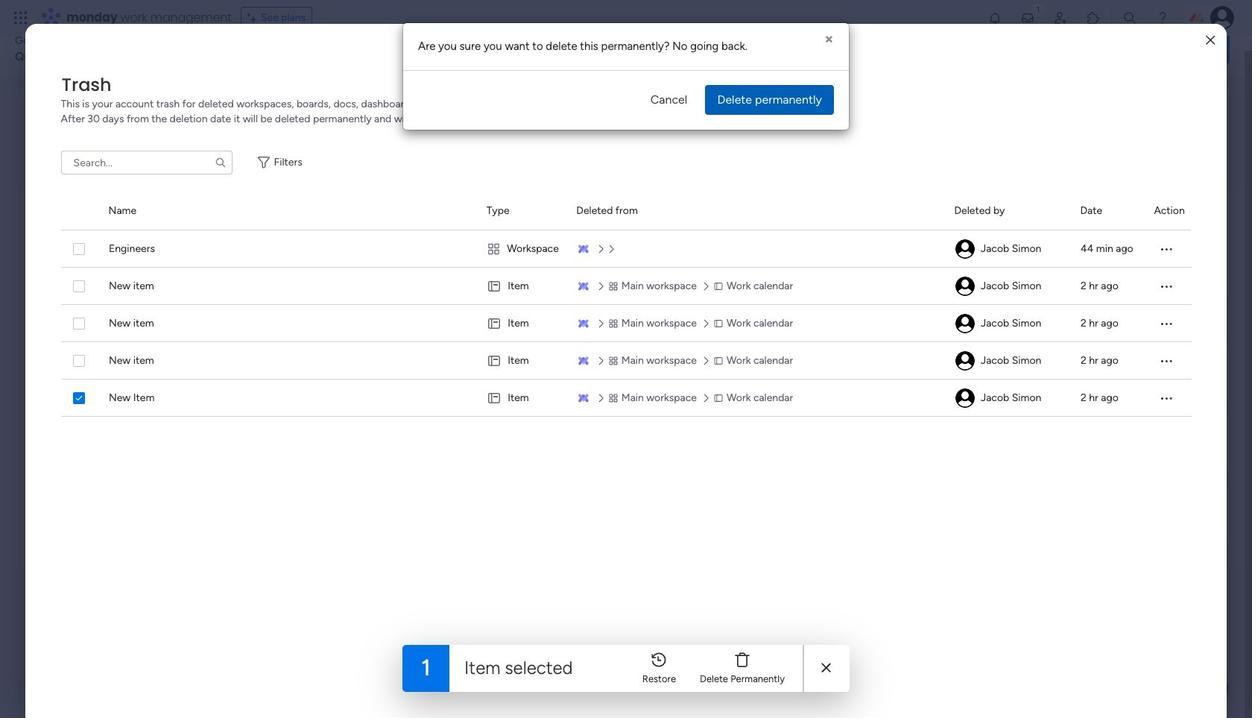 Task type: describe. For each thing, give the bounding box(es) containing it.
3 row from the top
[[61, 305, 1192, 342]]

search everything image
[[1123, 10, 1138, 25]]

jacob simon image for first 'row' from the top of the page
[[956, 239, 975, 259]]

help center element
[[1007, 413, 1230, 472]]

help image
[[1156, 10, 1171, 25]]

getting started element
[[1007, 341, 1230, 401]]

quick search results list box
[[33, 125, 971, 322]]

lottie animation image
[[585, 21, 1004, 78]]

1 add to favorites image from the left
[[233, 258, 248, 273]]

notifications image
[[988, 10, 1003, 25]]

invite members image
[[1054, 10, 1069, 25]]

add to favorites image
[[465, 258, 480, 273]]

close image
[[1207, 35, 1216, 46]]

jacob simon image for second 'row' from the bottom of the page
[[956, 351, 975, 371]]

3 column header from the left
[[487, 192, 559, 230]]

4 row from the top
[[61, 342, 1192, 380]]

public board image for 1st add to favorites image from the right
[[516, 257, 532, 274]]

close my workspaces image
[[33, 545, 51, 563]]

0 vertical spatial component image
[[516, 281, 529, 294]]

1 vertical spatial component image
[[571, 611, 584, 625]]

Search for items in the recycle bin search field
[[61, 151, 232, 174]]

close recently visited image
[[33, 107, 51, 125]]

jacob simon image for third 'row' from the bottom of the page
[[956, 314, 975, 333]]

see plans image
[[247, 10, 261, 26]]

jacob simon image for fourth 'row' from the bottom
[[956, 277, 975, 296]]



Task type: locate. For each thing, give the bounding box(es) containing it.
public dashboard image
[[284, 257, 300, 274]]

5 column header from the left
[[955, 192, 1063, 230]]

0 horizontal spatial public board image
[[51, 257, 68, 274]]

2 vertical spatial jacob simon image
[[956, 388, 975, 408]]

2 vertical spatial jacob simon image
[[956, 314, 975, 333]]

table
[[61, 192, 1192, 694]]

1 horizontal spatial public board image
[[516, 257, 532, 274]]

None search field
[[61, 151, 232, 174]]

2 jacob simon image from the top
[[956, 351, 975, 371]]

1 vertical spatial jacob simon image
[[956, 239, 975, 259]]

monday marketplace image
[[1086, 10, 1101, 25]]

close update feed (inbox) image
[[33, 340, 51, 358]]

row group
[[61, 192, 1192, 230]]

column header
[[61, 192, 91, 230], [109, 192, 469, 230], [487, 192, 559, 230], [577, 192, 937, 230], [955, 192, 1063, 230], [1081, 192, 1137, 230], [1155, 192, 1192, 230]]

5 row from the top
[[61, 380, 1192, 417]]

0 vertical spatial jacob simon image
[[1211, 6, 1235, 30]]

1 jacob simon image from the top
[[956, 277, 975, 296]]

1 column header from the left
[[61, 192, 91, 230]]

1 public board image from the left
[[51, 257, 68, 274]]

jacob simon image for 5th 'row' from the top of the page
[[956, 388, 975, 408]]

cell
[[487, 230, 559, 268], [955, 230, 1063, 268], [1155, 230, 1192, 268], [487, 268, 559, 305], [955, 268, 1063, 305], [1155, 268, 1192, 305], [487, 305, 559, 342], [955, 305, 1063, 342], [1155, 305, 1192, 342], [487, 342, 559, 380], [955, 342, 1063, 380], [1155, 342, 1192, 380], [487, 380, 559, 417], [955, 380, 1063, 417], [1155, 380, 1192, 417]]

1 horizontal spatial add to favorites image
[[698, 258, 712, 273]]

component image
[[516, 281, 529, 294], [571, 611, 584, 625]]

0 horizontal spatial component image
[[516, 281, 529, 294]]

7 column header from the left
[[1155, 192, 1192, 230]]

0 vertical spatial jacob simon image
[[956, 277, 975, 296]]

4 column header from the left
[[577, 192, 937, 230]]

2 add to favorites image from the left
[[698, 258, 712, 273]]

1 element
[[183, 340, 201, 358]]

1 vertical spatial jacob simon image
[[956, 351, 975, 371]]

0 horizontal spatial add to favorites image
[[233, 258, 248, 273]]

row
[[61, 230, 1192, 268], [61, 268, 1192, 305], [61, 305, 1192, 342], [61, 342, 1192, 380], [61, 380, 1192, 417]]

add to favorites image
[[233, 258, 248, 273], [698, 258, 712, 273]]

6 column header from the left
[[1081, 192, 1137, 230]]

search image
[[214, 157, 226, 169]]

public board image for 2nd add to favorites image from the right
[[51, 257, 68, 274]]

jacob simon image
[[1211, 6, 1235, 30], [956, 239, 975, 259], [956, 314, 975, 333]]

2 row from the top
[[61, 268, 1192, 305]]

jacob simon image
[[956, 277, 975, 296], [956, 351, 975, 371], [956, 388, 975, 408]]

contact sales element
[[1007, 484, 1230, 544]]

roy mann image
[[68, 391, 98, 421]]

2 column header from the left
[[109, 192, 469, 230]]

2 public board image from the left
[[516, 257, 532, 274]]

update feed image
[[1021, 10, 1036, 25]]

1 image
[[1032, 1, 1045, 18]]

select product image
[[13, 10, 28, 25]]

1 row from the top
[[61, 230, 1192, 268]]

workspace image
[[525, 589, 561, 625]]

1 horizontal spatial component image
[[571, 611, 584, 625]]

lottie animation element
[[585, 21, 1004, 78]]

3 jacob simon image from the top
[[956, 388, 975, 408]]

public board image
[[51, 257, 68, 274], [516, 257, 532, 274]]



Task type: vqa. For each thing, say whether or not it's contained in the screenshot.
fifth 'Row' from the bottom of the page
yes



